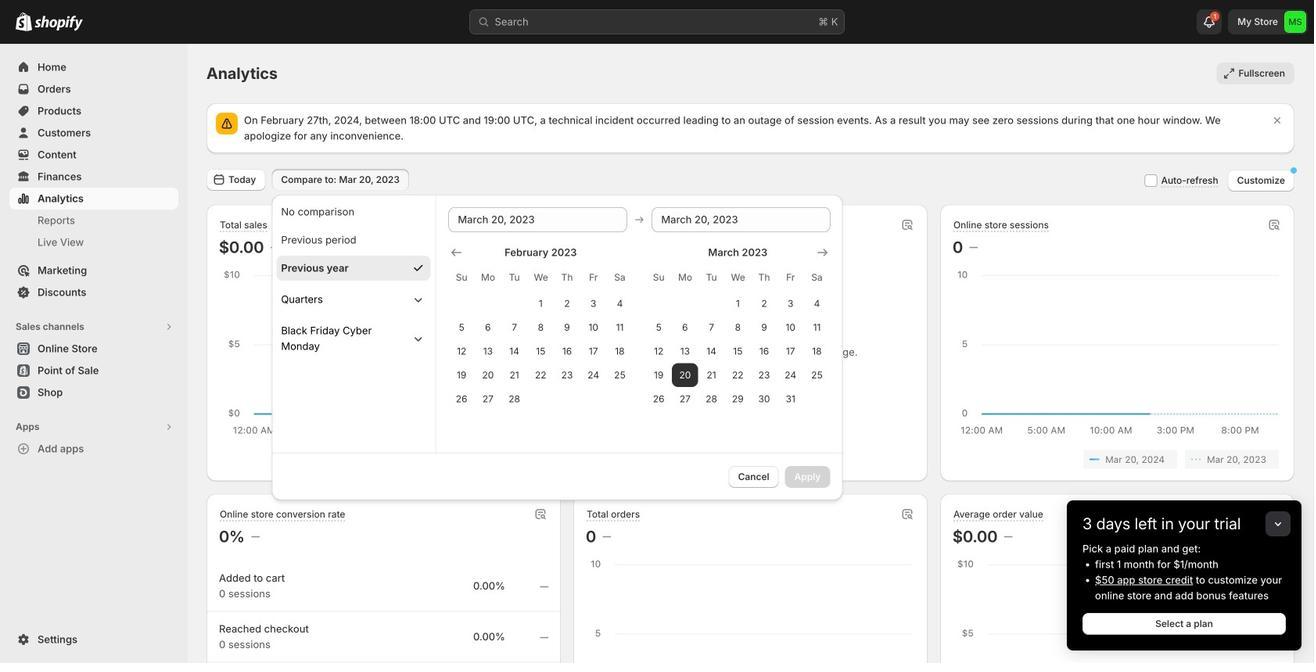 Task type: vqa. For each thing, say whether or not it's contained in the screenshot.
Saturday element
yes



Task type: locate. For each thing, give the bounding box(es) containing it.
monday element for 'tuesday' element for second wednesday element
[[672, 264, 699, 292]]

tuesday element
[[501, 264, 528, 292], [699, 264, 725, 292]]

1 horizontal spatial yyyy-mm-dd text field
[[652, 207, 831, 232]]

2 grid from the left
[[646, 245, 831, 411]]

1 friday element from the left
[[581, 264, 607, 292]]

2 tuesday element from the left
[[699, 264, 725, 292]]

0 horizontal spatial yyyy-mm-dd text field
[[449, 207, 627, 232]]

1 horizontal spatial monday element
[[672, 264, 699, 292]]

1 horizontal spatial sunday element
[[646, 264, 672, 292]]

2 wednesday element from the left
[[725, 264, 751, 292]]

1 horizontal spatial list
[[956, 450, 1279, 469]]

1 horizontal spatial saturday element
[[804, 264, 831, 292]]

1 horizontal spatial grid
[[646, 245, 831, 411]]

1 horizontal spatial wednesday element
[[725, 264, 751, 292]]

list
[[222, 450, 545, 469], [956, 450, 1279, 469]]

0 horizontal spatial grid
[[449, 245, 633, 411]]

0 horizontal spatial friday element
[[581, 264, 607, 292]]

1 thursday element from the left
[[554, 264, 581, 292]]

wednesday element
[[528, 264, 554, 292], [725, 264, 751, 292]]

monday element for 'tuesday' element for second wednesday element from the right
[[475, 264, 501, 292]]

1 horizontal spatial friday element
[[778, 264, 804, 292]]

sunday element
[[449, 264, 475, 292], [646, 264, 672, 292]]

2 list from the left
[[956, 450, 1279, 469]]

2 friday element from the left
[[778, 264, 804, 292]]

0 horizontal spatial list
[[222, 450, 545, 469]]

0 horizontal spatial thursday element
[[554, 264, 581, 292]]

sunday element for monday element associated with 'tuesday' element for second wednesday element from the right
[[449, 264, 475, 292]]

1 monday element from the left
[[475, 264, 501, 292]]

thursday element
[[554, 264, 581, 292], [751, 264, 778, 292]]

1 sunday element from the left
[[449, 264, 475, 292]]

2 thursday element from the left
[[751, 264, 778, 292]]

friday element for second wednesday element
[[778, 264, 804, 292]]

1 list from the left
[[222, 450, 545, 469]]

friday element
[[581, 264, 607, 292], [778, 264, 804, 292]]

thursday element for second wednesday element
[[751, 264, 778, 292]]

1 tuesday element from the left
[[501, 264, 528, 292]]

saturday element
[[607, 264, 633, 292], [804, 264, 831, 292]]

0 horizontal spatial sunday element
[[449, 264, 475, 292]]

1 horizontal spatial tuesday element
[[699, 264, 725, 292]]

monday element
[[475, 264, 501, 292], [672, 264, 699, 292]]

0 horizontal spatial saturday element
[[607, 264, 633, 292]]

0 horizontal spatial monday element
[[475, 264, 501, 292]]

1 horizontal spatial thursday element
[[751, 264, 778, 292]]

1 grid from the left
[[449, 245, 633, 411]]

0 horizontal spatial wednesday element
[[528, 264, 554, 292]]

grid
[[449, 245, 633, 411], [646, 245, 831, 411]]

0 horizontal spatial tuesday element
[[501, 264, 528, 292]]

YYYY-MM-DD text field
[[449, 207, 627, 232], [652, 207, 831, 232]]

1 horizontal spatial shopify image
[[34, 15, 83, 31]]

shopify image
[[16, 12, 32, 31], [34, 15, 83, 31]]

saturday element for friday element associated with second wednesday element
[[804, 264, 831, 292]]

1 saturday element from the left
[[607, 264, 633, 292]]

2 sunday element from the left
[[646, 264, 672, 292]]

thursday element for second wednesday element from the right
[[554, 264, 581, 292]]

1 yyyy-mm-dd text field from the left
[[449, 207, 627, 232]]

2 saturday element from the left
[[804, 264, 831, 292]]

2 monday element from the left
[[672, 264, 699, 292]]

friday element for second wednesday element from the right
[[581, 264, 607, 292]]

2 yyyy-mm-dd text field from the left
[[652, 207, 831, 232]]



Task type: describe. For each thing, give the bounding box(es) containing it.
my store image
[[1285, 11, 1307, 33]]

tuesday element for second wednesday element from the right
[[501, 264, 528, 292]]

tuesday element for second wednesday element
[[699, 264, 725, 292]]

0 horizontal spatial shopify image
[[16, 12, 32, 31]]

saturday element for second wednesday element from the right friday element
[[607, 264, 633, 292]]

1 wednesday element from the left
[[528, 264, 554, 292]]

sunday element for monday element associated with 'tuesday' element for second wednesday element
[[646, 264, 672, 292]]



